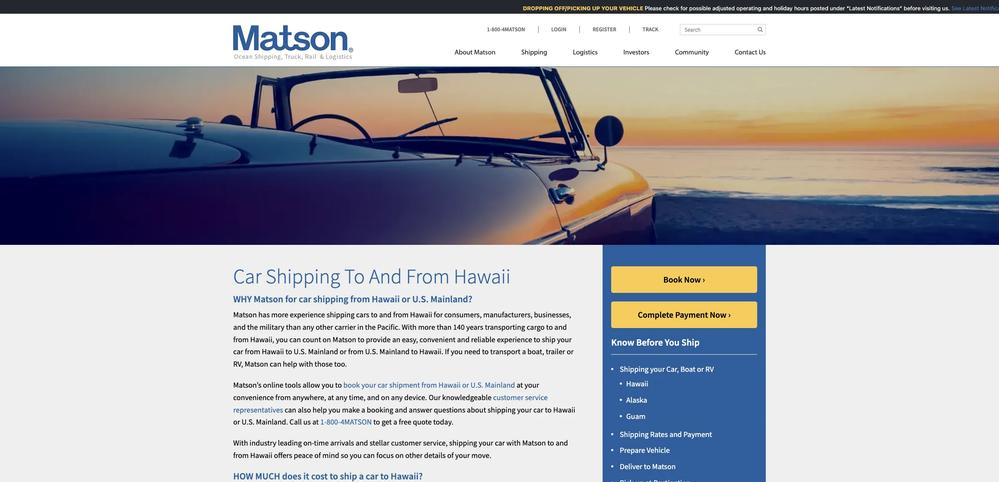 Task type: locate. For each thing, give the bounding box(es) containing it.
1 horizontal spatial with
[[402, 322, 417, 332]]

0 horizontal spatial 4matson
[[340, 418, 372, 428]]

shipping rates and payment link
[[620, 430, 712, 440]]

move.
[[471, 451, 491, 461]]

1-800-4matson link down dropping
[[487, 26, 538, 33]]

more up the convenient
[[418, 322, 435, 332]]

from up our
[[421, 381, 437, 390]]

shipping for shipping
[[521, 49, 547, 56]]

with inside 'matson has more experience shipping cars to and from hawaii for consumers, manufacturers, businesses, and the military than any other carrier in the pacific. with more than 140 years transporting cargo to and from hawaii, you can count on matson to provide an easy, convenient and reliable experience to ship your car from hawaii to u.s. mainland or from u.s. mainland to hawaii. if you need to transport a boat, trailer or rv, matson can help with those too.'
[[402, 322, 417, 332]]

call
[[290, 418, 302, 428]]

0 horizontal spatial 1-
[[320, 418, 327, 428]]

1 horizontal spatial mainland
[[379, 347, 410, 357]]

1 vertical spatial experience
[[497, 335, 532, 345]]

prepare
[[620, 446, 645, 456]]

at your convenience from anywhere, at any time, and on any device. our knowledgeable
[[233, 381, 539, 403]]

1 horizontal spatial ship
[[542, 335, 556, 345]]

1 horizontal spatial 4matson
[[502, 26, 525, 33]]

ship down the so on the bottom left of the page
[[340, 471, 357, 483]]

your left car,
[[650, 365, 665, 375]]

can
[[289, 335, 301, 345], [270, 360, 281, 369], [285, 405, 296, 415], [363, 451, 375, 461]]

from
[[406, 264, 450, 289]]

before
[[636, 337, 663, 349]]

adjusted
[[708, 5, 730, 12]]

0 horizontal spatial any
[[302, 322, 314, 332]]

contact us link
[[722, 45, 766, 63]]

mainland down an on the left of the page
[[379, 347, 410, 357]]

0 horizontal spatial on
[[323, 335, 331, 345]]

count
[[302, 335, 321, 345]]

1 vertical spatial ship
[[340, 471, 357, 483]]

your inside 'matson has more experience shipping cars to and from hawaii for consumers, manufacturers, businesses, and the military than any other carrier in the pacific. with more than 140 years transporting cargo to and from hawaii, you can count on matson to provide an easy, convenient and reliable experience to ship your car from hawaii to u.s. mainland or from u.s. mainland to hawaii. if you need to transport a boat, trailer or rv, matson can help with those too.'
[[557, 335, 572, 345]]

"latest
[[842, 5, 861, 12]]

allow
[[303, 381, 320, 390]]

boat,
[[527, 347, 544, 357]]

help up the tools
[[283, 360, 297, 369]]

1 vertical spatial for
[[285, 293, 297, 305]]

experience up transport
[[497, 335, 532, 345]]

on right focus in the bottom left of the page
[[395, 451, 404, 461]]

can up call
[[285, 405, 296, 415]]

book now ›
[[663, 274, 705, 285]]

of down 'time'
[[314, 451, 321, 461]]

see latest notificati link
[[945, 5, 999, 12]]

at inside can also help you make a booking and answer questions about shipping your car to hawaii or u.s. mainland. call us at
[[312, 418, 319, 428]]

know before you ship
[[611, 337, 700, 349]]

0 horizontal spatial 800-
[[327, 418, 340, 428]]

mind
[[322, 451, 339, 461]]

us.
[[938, 5, 945, 12]]

can left focus in the bottom left of the page
[[363, 451, 375, 461]]

1 horizontal spatial on
[[381, 393, 389, 403]]

1 horizontal spatial customer
[[493, 393, 524, 403]]

mainland.
[[256, 418, 288, 428]]

your up move.
[[479, 439, 493, 448]]

knowledgeable
[[442, 393, 492, 403]]

any up count
[[302, 322, 314, 332]]

the
[[247, 322, 258, 332], [365, 322, 376, 332]]

with up easy, on the left of page
[[402, 322, 417, 332]]

any inside 'matson has more experience shipping cars to and from hawaii for consumers, manufacturers, businesses, and the military than any other carrier in the pacific. with more than 140 years transporting cargo to and from hawaii, you can count on matson to provide an easy, convenient and reliable experience to ship your car from hawaii to u.s. mainland or from u.s. mainland to hawaii. if you need to transport a boat, trailer or rv, matson can help with those too.'
[[302, 322, 314, 332]]

login
[[551, 26, 566, 33]]

1 horizontal spatial 1-800-4matson link
[[487, 26, 538, 33]]

1 horizontal spatial at
[[328, 393, 334, 403]]

hawaii inside know before you ship section
[[626, 379, 648, 389]]

with inside with industry leading on-time arrivals and stellar customer service, shipping your car with matson to and from hawaii offers peace of mind so you can focus on other details of your move.
[[233, 439, 248, 448]]

leading
[[278, 439, 302, 448]]

1 vertical spatial customer
[[391, 439, 421, 448]]

shipping inside can also help you make a booking and answer questions about shipping your car to hawaii or u.s. mainland. call us at
[[488, 405, 516, 415]]

4matson down dropping
[[502, 26, 525, 33]]

and
[[369, 264, 402, 289]]

transport
[[490, 347, 520, 357]]

car inside with industry leading on-time arrivals and stellar customer service, shipping your car with matson to and from hawaii offers peace of mind so you can focus on other details of your move.
[[495, 439, 505, 448]]

a inside 'matson has more experience shipping cars to and from hawaii for consumers, manufacturers, businesses, and the military than any other carrier in the pacific. with more than 140 years transporting cargo to and from hawaii, you can count on matson to provide an easy, convenient and reliable experience to ship your car from hawaii to u.s. mainland or from u.s. mainland to hawaii. if you need to transport a boat, trailer or rv, matson can help with those too.'
[[522, 347, 526, 357]]

0 vertical spatial 800-
[[492, 26, 502, 33]]

800-
[[492, 26, 502, 33], [327, 418, 340, 428]]

at down transport
[[517, 381, 523, 390]]

1 vertical spatial 800-
[[327, 418, 340, 428]]

search image
[[758, 27, 763, 32]]

track link
[[629, 26, 658, 33]]

more up "military"
[[271, 310, 288, 320]]

0 vertical spatial ship
[[542, 335, 556, 345]]

ship
[[542, 335, 556, 345], [340, 471, 357, 483]]

complete payment now ›
[[638, 310, 731, 320]]

payment up ship
[[675, 310, 708, 320]]

how much does it cost to ship a car to hawaii?
[[233, 471, 423, 483]]

with inside 'matson has more experience shipping cars to and from hawaii for consumers, manufacturers, businesses, and the military than any other carrier in the pacific. with more than 140 years transporting cargo to and from hawaii, you can count on matson to provide an easy, convenient and reliable experience to ship your car from hawaii to u.s. mainland or from u.s. mainland to hawaii. if you need to transport a boat, trailer or rv, matson can help with those too.'
[[299, 360, 313, 369]]

1 horizontal spatial the
[[365, 322, 376, 332]]

0 horizontal spatial than
[[286, 322, 301, 332]]

or down and at left bottom
[[402, 293, 410, 305]]

0 horizontal spatial help
[[283, 360, 297, 369]]

cars
[[356, 310, 369, 320]]

0 horizontal spatial at
[[312, 418, 319, 428]]

0 vertical spatial at
[[517, 381, 523, 390]]

and inside can also help you make a booking and answer questions about shipping your car to hawaii or u.s. mainland. call us at
[[395, 405, 407, 415]]

investors
[[623, 49, 649, 56]]

payment right the rates
[[683, 430, 712, 440]]

or right trailer
[[567, 347, 574, 357]]

book
[[343, 381, 360, 390]]

shipping for shipping rates and payment
[[620, 430, 649, 440]]

pacific.
[[377, 322, 400, 332]]

of right details
[[447, 451, 454, 461]]

1 horizontal spatial help
[[313, 405, 327, 415]]

2 horizontal spatial at
[[517, 381, 523, 390]]

hawaii
[[454, 264, 511, 289], [372, 293, 400, 305], [410, 310, 432, 320], [262, 347, 284, 357], [626, 379, 648, 389], [438, 381, 461, 390], [553, 405, 575, 415], [250, 451, 272, 461]]

for inside 'matson has more experience shipping cars to and from hawaii for consumers, manufacturers, businesses, and the military than any other carrier in the pacific. with more than 140 years transporting cargo to and from hawaii, you can count on matson to provide an easy, convenient and reliable experience to ship your car from hawaii to u.s. mainland or from u.s. mainland to hawaii. if you need to transport a boat, trailer or rv, matson can help with those too.'
[[434, 310, 443, 320]]

at right us
[[312, 418, 319, 428]]

0 horizontal spatial mainland
[[308, 347, 338, 357]]

0 horizontal spatial of
[[314, 451, 321, 461]]

None search field
[[680, 24, 766, 35]]

800- up arrivals
[[327, 418, 340, 428]]

experience up count
[[290, 310, 325, 320]]

your up service
[[524, 381, 539, 390]]

other inside with industry leading on-time arrivals and stellar customer service, shipping your car with matson to and from hawaii offers peace of mind so you can focus on other details of your move.
[[405, 451, 423, 461]]

you right the so on the bottom left of the page
[[350, 451, 362, 461]]

0 vertical spatial 1-800-4matson link
[[487, 26, 538, 33]]

ship up trailer
[[542, 335, 556, 345]]

register
[[593, 26, 616, 33]]

car
[[233, 264, 262, 289]]

1-800-4matson link down the make
[[320, 418, 372, 428]]

4matson down the make
[[340, 418, 372, 428]]

1 horizontal spatial than
[[437, 322, 452, 332]]

1 horizontal spatial any
[[336, 393, 347, 403]]

than right "military"
[[286, 322, 301, 332]]

1 horizontal spatial now ›
[[710, 310, 731, 320]]

1 horizontal spatial more
[[418, 322, 435, 332]]

about matson
[[455, 49, 495, 56]]

0 horizontal spatial now ›
[[684, 274, 705, 285]]

shipping your car, boat or rv
[[620, 365, 714, 375]]

2 horizontal spatial for
[[676, 5, 683, 12]]

1- up about matson link
[[487, 26, 492, 33]]

contact us
[[735, 49, 766, 56]]

you inside can also help you make a booking and answer questions about shipping your car to hawaii or u.s. mainland. call us at
[[328, 405, 340, 415]]

1 vertical spatial on
[[381, 393, 389, 403]]

0 horizontal spatial customer
[[391, 439, 421, 448]]

0 vertical spatial on
[[323, 335, 331, 345]]

matson
[[474, 49, 495, 56], [254, 293, 283, 305], [233, 310, 257, 320], [333, 335, 356, 345], [245, 360, 268, 369], [522, 439, 546, 448], [652, 462, 676, 472]]

any down shipment
[[391, 393, 403, 403]]

0 horizontal spatial more
[[271, 310, 288, 320]]

the right in
[[365, 322, 376, 332]]

service
[[525, 393, 548, 403]]

0 vertical spatial more
[[271, 310, 288, 320]]

or left rv
[[697, 365, 704, 375]]

us
[[303, 418, 311, 428]]

can up online
[[270, 360, 281, 369]]

1 horizontal spatial with
[[506, 439, 521, 448]]

book your car shipment from hawaii or u.s. mainland link
[[343, 381, 515, 390]]

2 vertical spatial at
[[312, 418, 319, 428]]

mainland down transport
[[485, 381, 515, 390]]

easy,
[[402, 335, 418, 345]]

and
[[758, 5, 768, 12], [379, 310, 392, 320], [233, 322, 246, 332], [554, 322, 567, 332], [457, 335, 470, 345], [367, 393, 379, 403], [395, 405, 407, 415], [669, 430, 682, 440], [356, 439, 368, 448], [556, 439, 568, 448]]

you left the make
[[328, 405, 340, 415]]

about
[[455, 49, 473, 56]]

a inside can also help you make a booking and answer questions about shipping your car to hawaii or u.s. mainland. call us at
[[361, 405, 365, 415]]

shipping inside shipping link
[[521, 49, 547, 56]]

2 vertical spatial on
[[395, 451, 404, 461]]

any up the make
[[336, 393, 347, 403]]

0 vertical spatial with
[[299, 360, 313, 369]]

your
[[557, 335, 572, 345], [650, 365, 665, 375], [361, 381, 376, 390], [524, 381, 539, 390], [517, 405, 532, 415], [479, 439, 493, 448], [455, 451, 470, 461]]

your inside know before you ship section
[[650, 365, 665, 375]]

visiting
[[918, 5, 936, 12]]

from up how in the bottom of the page
[[233, 451, 249, 461]]

mainland up those
[[308, 347, 338, 357]]

more
[[271, 310, 288, 320], [418, 322, 435, 332]]

you right if
[[451, 347, 463, 357]]

u.s. down representatives
[[242, 418, 254, 428]]

customer left service
[[493, 393, 524, 403]]

other left details
[[405, 451, 423, 461]]

0 vertical spatial other
[[316, 322, 333, 332]]

0 horizontal spatial experience
[[290, 310, 325, 320]]

0 vertical spatial 4matson
[[502, 26, 525, 33]]

other
[[316, 322, 333, 332], [405, 451, 423, 461]]

1 vertical spatial with
[[506, 439, 521, 448]]

1 horizontal spatial for
[[434, 310, 443, 320]]

1 vertical spatial 1-
[[320, 418, 327, 428]]

contact
[[735, 49, 757, 56]]

at right anywhere,
[[328, 393, 334, 403]]

0 vertical spatial for
[[676, 5, 683, 12]]

mainland?
[[430, 293, 472, 305]]

ship
[[681, 337, 700, 349]]

1 vertical spatial other
[[405, 451, 423, 461]]

posted
[[806, 5, 824, 12]]

at
[[517, 381, 523, 390], [328, 393, 334, 403], [312, 418, 319, 428]]

2 vertical spatial for
[[434, 310, 443, 320]]

1-800-4matson
[[487, 26, 525, 33]]

on right count
[[323, 335, 331, 345]]

operating
[[732, 5, 757, 12]]

2 horizontal spatial mainland
[[485, 381, 515, 390]]

on up booking at the bottom of the page
[[381, 393, 389, 403]]

1 horizontal spatial 800-
[[492, 26, 502, 33]]

800- up about matson link
[[492, 26, 502, 33]]

experience
[[290, 310, 325, 320], [497, 335, 532, 345]]

or down representatives
[[233, 418, 240, 428]]

0 vertical spatial with
[[402, 322, 417, 332]]

shipping
[[521, 49, 547, 56], [266, 264, 340, 289], [620, 365, 649, 375], [620, 430, 649, 440]]

boat
[[680, 365, 695, 375]]

anywhere,
[[292, 393, 326, 403]]

1 vertical spatial 1-800-4matson link
[[320, 418, 372, 428]]

with
[[299, 360, 313, 369], [506, 439, 521, 448]]

1- right us
[[320, 418, 327, 428]]

1 vertical spatial help
[[313, 405, 327, 415]]

deliver to matson
[[620, 462, 676, 472]]

Search search field
[[680, 24, 766, 35]]

or inside can also help you make a booking and answer questions about shipping your car to hawaii or u.s. mainland. call us at
[[233, 418, 240, 428]]

1 horizontal spatial experience
[[497, 335, 532, 345]]

your up trailer
[[557, 335, 572, 345]]

help
[[283, 360, 297, 369], [313, 405, 327, 415]]

service,
[[423, 439, 448, 448]]

customer down free
[[391, 439, 421, 448]]

u.s. inside can also help you make a booking and answer questions about shipping your car to hawaii or u.s. mainland. call us at
[[242, 418, 254, 428]]

or
[[402, 293, 410, 305], [340, 347, 347, 357], [567, 347, 574, 357], [697, 365, 704, 375], [462, 381, 469, 390], [233, 418, 240, 428]]

1 vertical spatial with
[[233, 439, 248, 448]]

from left hawaii, on the left
[[233, 335, 249, 345]]

much
[[255, 471, 280, 483]]

holiday
[[769, 5, 788, 12]]

0 vertical spatial help
[[283, 360, 297, 369]]

help right also
[[313, 405, 327, 415]]

know before you ship section
[[592, 245, 777, 483]]

shipping link
[[508, 45, 560, 63]]

0 horizontal spatial the
[[247, 322, 258, 332]]

check
[[659, 5, 674, 12]]

1 horizontal spatial of
[[447, 451, 454, 461]]

from down the tools
[[275, 393, 291, 403]]

your up time,
[[361, 381, 376, 390]]

u.s. up knowledgeable
[[471, 381, 483, 390]]

1 vertical spatial 4matson
[[340, 418, 372, 428]]

0 horizontal spatial other
[[316, 322, 333, 332]]

1 vertical spatial more
[[418, 322, 435, 332]]

0 horizontal spatial for
[[285, 293, 297, 305]]

mainland
[[308, 347, 338, 357], [379, 347, 410, 357], [485, 381, 515, 390]]

than up the convenient
[[437, 322, 452, 332]]

the up hawaii, on the left
[[247, 322, 258, 332]]

to inside know before you ship section
[[644, 462, 651, 472]]

0 vertical spatial 1-
[[487, 26, 492, 33]]

2 horizontal spatial on
[[395, 451, 404, 461]]

0 vertical spatial experience
[[290, 310, 325, 320]]

4matson for 1-800-4matson
[[502, 26, 525, 33]]

1 horizontal spatial other
[[405, 451, 423, 461]]

about
[[467, 405, 486, 415]]

1 vertical spatial now ›
[[710, 310, 731, 320]]

today.
[[433, 418, 453, 428]]

other inside 'matson has more experience shipping cars to and from hawaii for consumers, manufacturers, businesses, and the military than any other carrier in the pacific. with more than 140 years transporting cargo to and from hawaii, you can count on matson to provide an easy, convenient and reliable experience to ship your car from hawaii to u.s. mainland or from u.s. mainland to hawaii. if you need to transport a boat, trailer or rv, matson can help with those too.'
[[316, 322, 333, 332]]

and inside at your convenience from anywhere, at any time, and on any device. our knowledgeable
[[367, 393, 379, 403]]

hawaii.
[[419, 347, 443, 357]]

0 horizontal spatial with
[[299, 360, 313, 369]]

0 vertical spatial customer
[[493, 393, 524, 403]]

can inside can also help you make a booking and answer questions about shipping your car to hawaii or u.s. mainland. call us at
[[285, 405, 296, 415]]

ship inside 'matson has more experience shipping cars to and from hawaii for consumers, manufacturers, businesses, and the military than any other carrier in the pacific. with more than 140 years transporting cargo to and from hawaii, you can count on matson to provide an easy, convenient and reliable experience to ship your car from hawaii to u.s. mainland or from u.s. mainland to hawaii. if you need to transport a boat, trailer or rv, matson can help with those too.'
[[542, 335, 556, 345]]

2 than from the left
[[437, 322, 452, 332]]

with inside with industry leading on-time arrivals and stellar customer service, shipping your car with matson to and from hawaii offers peace of mind so you can focus on other details of your move.
[[506, 439, 521, 448]]

rates
[[650, 430, 668, 440]]

0 horizontal spatial with
[[233, 439, 248, 448]]

booking
[[367, 405, 393, 415]]

to
[[371, 310, 378, 320], [546, 322, 553, 332], [358, 335, 364, 345], [534, 335, 540, 345], [285, 347, 292, 357], [411, 347, 418, 357], [482, 347, 489, 357], [335, 381, 342, 390], [545, 405, 552, 415], [373, 418, 380, 428], [547, 439, 554, 448], [644, 462, 651, 472], [330, 471, 338, 483], [380, 471, 389, 483]]

1 horizontal spatial 1-
[[487, 26, 492, 33]]

your down service
[[517, 405, 532, 415]]

too.
[[334, 360, 347, 369]]

other up count
[[316, 322, 333, 332]]

representatives
[[233, 405, 283, 415]]

you inside with industry leading on-time arrivals and stellar customer service, shipping your car with matson to and from hawaii offers peace of mind so you can focus on other details of your move.
[[350, 451, 362, 461]]

if
[[445, 347, 449, 357]]

0 horizontal spatial 1-800-4matson link
[[320, 418, 372, 428]]

under
[[825, 5, 840, 12]]

get
[[382, 418, 392, 428]]

focus
[[376, 451, 394, 461]]

with left industry on the bottom
[[233, 439, 248, 448]]

your inside can also help you make a booking and answer questions about shipping your car to hawaii or u.s. mainland. call us at
[[517, 405, 532, 415]]



Task type: describe. For each thing, give the bounding box(es) containing it.
can inside with industry leading on-time arrivals and stellar customer service, shipping your car with matson to and from hawaii offers peace of mind so you can focus on other details of your move.
[[363, 451, 375, 461]]

about matson link
[[455, 45, 508, 63]]

track
[[642, 26, 658, 33]]

off/picking
[[550, 5, 586, 12]]

our
[[429, 393, 441, 403]]

banner image
[[0, 53, 999, 245]]

matson inside about matson link
[[474, 49, 495, 56]]

customer service representatives
[[233, 393, 548, 415]]

tools
[[285, 381, 301, 390]]

car,
[[666, 365, 679, 375]]

why
[[233, 293, 252, 305]]

consumers,
[[444, 310, 482, 320]]

customer inside with industry leading on-time arrivals and stellar customer service, shipping your car with matson to and from hawaii offers peace of mind so you can focus on other details of your move.
[[391, 439, 421, 448]]

transporting
[[485, 322, 525, 332]]

from down hawaii, on the left
[[245, 347, 260, 357]]

or up knowledgeable
[[462, 381, 469, 390]]

hawaii inside with industry leading on-time arrivals and stellar customer service, shipping your car with matson to and from hawaii offers peace of mind so you can focus on other details of your move.
[[250, 451, 272, 461]]

1-800-4matson to get a free quote today.
[[320, 418, 453, 428]]

shipping inside 'matson has more experience shipping cars to and from hawaii for consumers, manufacturers, businesses, and the military than any other carrier in the pacific. with more than 140 years transporting cargo to and from hawaii, you can count on matson to provide an easy, convenient and reliable experience to ship your car from hawaii to u.s. mainland or from u.s. mainland to hawaii. if you need to transport a boat, trailer or rv, matson can help with those too.'
[[327, 310, 355, 320]]

1- for 1-800-4matson to get a free quote today.
[[320, 418, 327, 428]]

quote
[[413, 418, 432, 428]]

and inside know before you ship section
[[669, 430, 682, 440]]

help inside can also help you make a booking and answer questions about shipping your car to hawaii or u.s. mainland. call us at
[[313, 405, 327, 415]]

notificati
[[976, 5, 999, 12]]

community link
[[662, 45, 722, 63]]

manufacturers,
[[483, 310, 532, 320]]

0 vertical spatial payment
[[675, 310, 708, 320]]

how
[[233, 471, 253, 483]]

convenience
[[233, 393, 274, 403]]

car inside can also help you make a booking and answer questions about shipping your car to hawaii or u.s. mainland. call us at
[[533, 405, 543, 415]]

those
[[315, 360, 333, 369]]

alaska
[[626, 396, 647, 405]]

or inside section
[[697, 365, 704, 375]]

shipping for shipping your car, boat or rv
[[620, 365, 649, 375]]

free
[[399, 418, 411, 428]]

to inside can also help you make a booking and answer questions about shipping your car to hawaii or u.s. mainland. call us at
[[545, 405, 552, 415]]

complete
[[638, 310, 673, 320]]

matson inside with industry leading on-time arrivals and stellar customer service, shipping your car with matson to and from hawaii offers peace of mind so you can focus on other details of your move.
[[522, 439, 546, 448]]

4matson for 1-800-4matson to get a free quote today.
[[340, 418, 372, 428]]

shipping your car, boat or rv link
[[620, 365, 714, 375]]

details
[[424, 451, 446, 461]]

reliable
[[471, 335, 495, 345]]

years
[[466, 322, 483, 332]]

customer service representatives link
[[233, 393, 548, 415]]

customer inside customer service representatives
[[493, 393, 524, 403]]

from inside at your convenience from anywhere, at any time, and on any device. our knowledgeable
[[275, 393, 291, 403]]

deliver
[[620, 462, 642, 472]]

shipping inside with industry leading on-time arrivals and stellar customer service, shipping your car with matson to and from hawaii offers peace of mind so you can focus on other details of your move.
[[449, 439, 477, 448]]

matson has more experience shipping cars to and from hawaii for consumers, manufacturers, businesses, and the military than any other carrier in the pacific. with more than 140 years transporting cargo to and from hawaii, you can count on matson to provide an easy, convenient and reliable experience to ship your car from hawaii to u.s. mainland or from u.s. mainland to hawaii. if you need to transport a boat, trailer or rv, matson can help with those too.
[[233, 310, 574, 369]]

matson's
[[233, 381, 261, 390]]

on inside 'matson has more experience shipping cars to and from hawaii for consumers, manufacturers, businesses, and the military than any other carrier in the pacific. with more than 140 years transporting cargo to and from hawaii, you can count on matson to provide an easy, convenient and reliable experience to ship your car from hawaii to u.s. mainland or from u.s. mainland to hawaii. if you need to transport a boat, trailer or rv, matson can help with those too.'
[[323, 335, 331, 345]]

hawaii,
[[250, 335, 274, 345]]

you right allow
[[322, 381, 334, 390]]

800- for 1-800-4matson to get a free quote today.
[[327, 418, 340, 428]]

community
[[675, 49, 709, 56]]

your inside at your convenience from anywhere, at any time, and on any device. our knowledgeable
[[524, 381, 539, 390]]

to inside with industry leading on-time arrivals and stellar customer service, shipping your car with matson to and from hawaii offers peace of mind so you can focus on other details of your move.
[[547, 439, 554, 448]]

guam
[[626, 412, 645, 422]]

does
[[282, 471, 301, 483]]

notifications"
[[862, 5, 898, 12]]

on inside at your convenience from anywhere, at any time, and on any device. our knowledgeable
[[381, 393, 389, 403]]

u.s. down provide
[[365, 347, 378, 357]]

stellar
[[370, 439, 389, 448]]

see
[[947, 5, 957, 12]]

u.s. down from
[[412, 293, 429, 305]]

answer
[[409, 405, 432, 415]]

u.s. down count
[[294, 347, 307, 357]]

in
[[357, 322, 363, 332]]

0 vertical spatial now ›
[[684, 274, 705, 285]]

register link
[[579, 26, 629, 33]]

shipment
[[389, 381, 420, 390]]

0 horizontal spatial ship
[[340, 471, 357, 483]]

140
[[453, 322, 465, 332]]

1 vertical spatial payment
[[683, 430, 712, 440]]

vehicle
[[647, 446, 670, 456]]

login link
[[538, 26, 579, 33]]

blue matson logo with ocean, shipping, truck, rail and logistics written beneath it. image
[[233, 25, 353, 61]]

up
[[587, 5, 595, 12]]

1 the from the left
[[247, 322, 258, 332]]

latest
[[958, 5, 974, 12]]

top menu navigation
[[455, 45, 766, 63]]

rv
[[705, 365, 714, 375]]

logistics
[[573, 49, 598, 56]]

1 of from the left
[[314, 451, 321, 461]]

time
[[314, 439, 329, 448]]

to
[[344, 264, 365, 289]]

hawaii?
[[391, 471, 423, 483]]

make
[[342, 405, 360, 415]]

2 the from the left
[[365, 322, 376, 332]]

an
[[392, 335, 400, 345]]

vehicle
[[614, 5, 639, 12]]

can left count
[[289, 335, 301, 345]]

hawaii link
[[626, 379, 648, 389]]

time,
[[349, 393, 366, 403]]

rv,
[[233, 360, 243, 369]]

1 than from the left
[[286, 322, 301, 332]]

can also help you make a booking and answer questions about shipping your car to hawaii or u.s. mainland. call us at
[[233, 405, 575, 428]]

from down in
[[348, 347, 364, 357]]

know
[[611, 337, 634, 349]]

questions
[[434, 405, 465, 415]]

you down "military"
[[276, 335, 288, 345]]

1 vertical spatial at
[[328, 393, 334, 403]]

help inside 'matson has more experience shipping cars to and from hawaii for consumers, manufacturers, businesses, and the military than any other carrier in the pacific. with more than 140 years transporting cargo to and from hawaii, you can count on matson to provide an easy, convenient and reliable experience to ship your car from hawaii to u.s. mainland or from u.s. mainland to hawaii. if you need to transport a boat, trailer or rv, matson can help with those too.'
[[283, 360, 297, 369]]

alaska link
[[626, 396, 647, 405]]

2 horizontal spatial any
[[391, 393, 403, 403]]

2 of from the left
[[447, 451, 454, 461]]

car shipping to and from hawaii
[[233, 264, 511, 289]]

peace
[[294, 451, 313, 461]]

dropping off/picking up your vehicle please check for possible adjusted operating and holiday hours posted under "latest notifications" before visiting us. see latest notificati
[[518, 5, 999, 12]]

car inside 'matson has more experience shipping cars to and from hawaii for consumers, manufacturers, businesses, and the military than any other carrier in the pacific. with more than 140 years transporting cargo to and from hawaii, you can count on matson to provide an easy, convenient and reliable experience to ship your car from hawaii to u.s. mainland or from u.s. mainland to hawaii. if you need to transport a boat, trailer or rv, matson can help with those too.'
[[233, 347, 243, 357]]

your left move.
[[455, 451, 470, 461]]

dropping
[[518, 5, 548, 12]]

industry
[[250, 439, 276, 448]]

with industry leading on-time arrivals and stellar customer service, shipping your car with matson to and from hawaii offers peace of mind so you can focus on other details of your move.
[[233, 439, 568, 461]]

800- for 1-800-4matson
[[492, 26, 502, 33]]

from up pacific.
[[393, 310, 409, 320]]

from inside with industry leading on-time arrivals and stellar customer service, shipping your car with matson to and from hawaii offers peace of mind so you can focus on other details of your move.
[[233, 451, 249, 461]]

book now › link
[[611, 267, 757, 293]]

1- for 1-800-4matson
[[487, 26, 492, 33]]

on inside with industry leading on-time arrivals and stellar customer service, shipping your car with matson to and from hawaii offers peace of mind so you can focus on other details of your move.
[[395, 451, 404, 461]]

device.
[[404, 393, 427, 403]]

your
[[597, 5, 613, 12]]

hawaii inside can also help you make a booking and answer questions about shipping your car to hawaii or u.s. mainland. call us at
[[553, 405, 575, 415]]

matson inside know before you ship section
[[652, 462, 676, 472]]

from up cars
[[350, 293, 370, 305]]

convenient
[[420, 335, 456, 345]]

or up too.
[[340, 347, 347, 357]]



Task type: vqa. For each thing, say whether or not it's contained in the screenshot.
built
no



